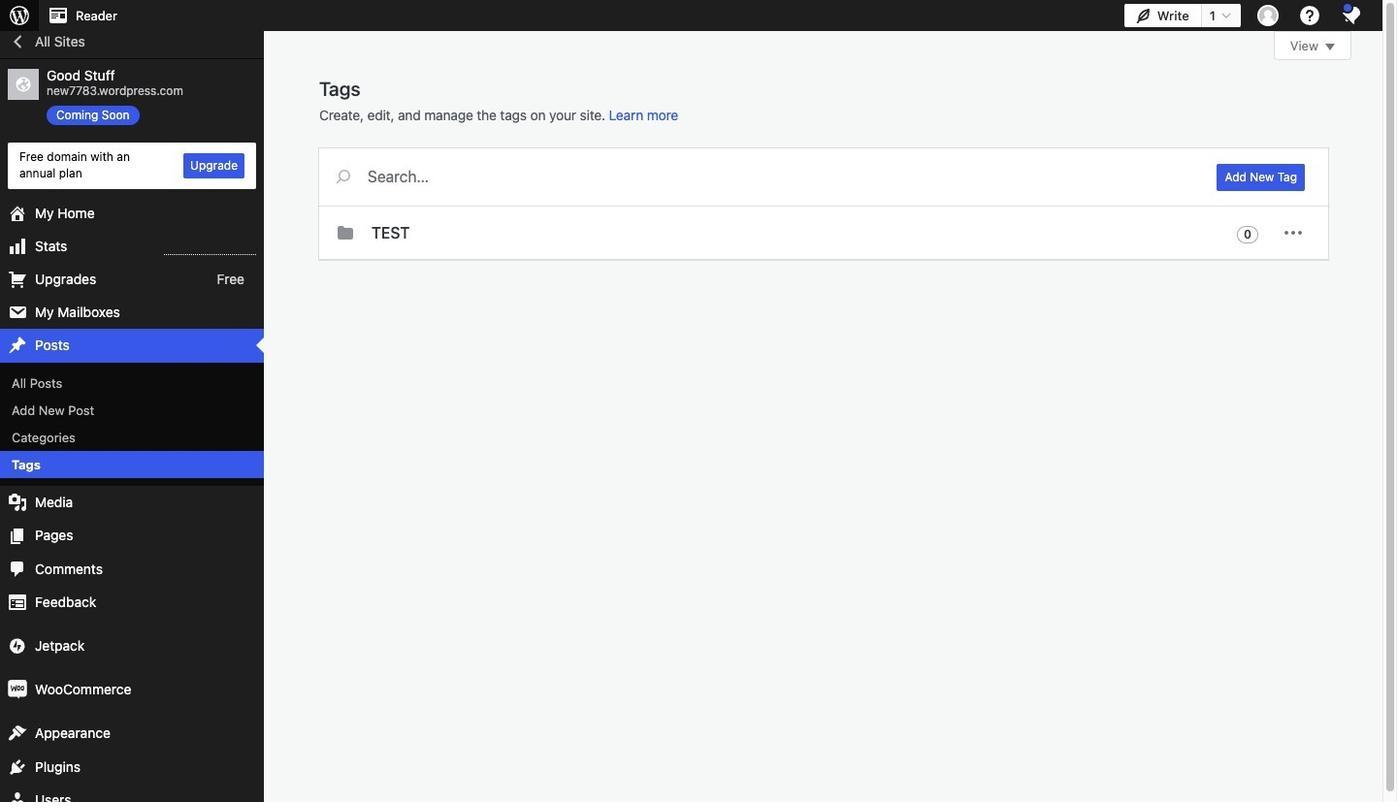 Task type: locate. For each thing, give the bounding box(es) containing it.
1 vertical spatial img image
[[8, 680, 27, 700]]

closed image
[[1325, 44, 1335, 50]]

toggle menu image
[[1282, 221, 1305, 245]]

img image
[[8, 637, 27, 656], [8, 680, 27, 700]]

open search image
[[319, 165, 368, 188]]

manage your notifications image
[[1340, 4, 1363, 27]]

main content
[[319, 31, 1352, 260]]

None search field
[[319, 148, 1194, 205]]

0 vertical spatial img image
[[8, 637, 27, 656]]

highest hourly views 0 image
[[164, 242, 256, 255]]

my profile image
[[1257, 5, 1279, 26]]

manage your sites image
[[8, 4, 31, 27]]

2 img image from the top
[[8, 680, 27, 700]]



Task type: describe. For each thing, give the bounding box(es) containing it.
test image
[[334, 221, 357, 245]]

1 img image from the top
[[8, 637, 27, 656]]

Search search field
[[368, 148, 1194, 205]]

help image
[[1298, 4, 1322, 27]]



Task type: vqa. For each thing, say whether or not it's contained in the screenshot.
My Profile image
yes



